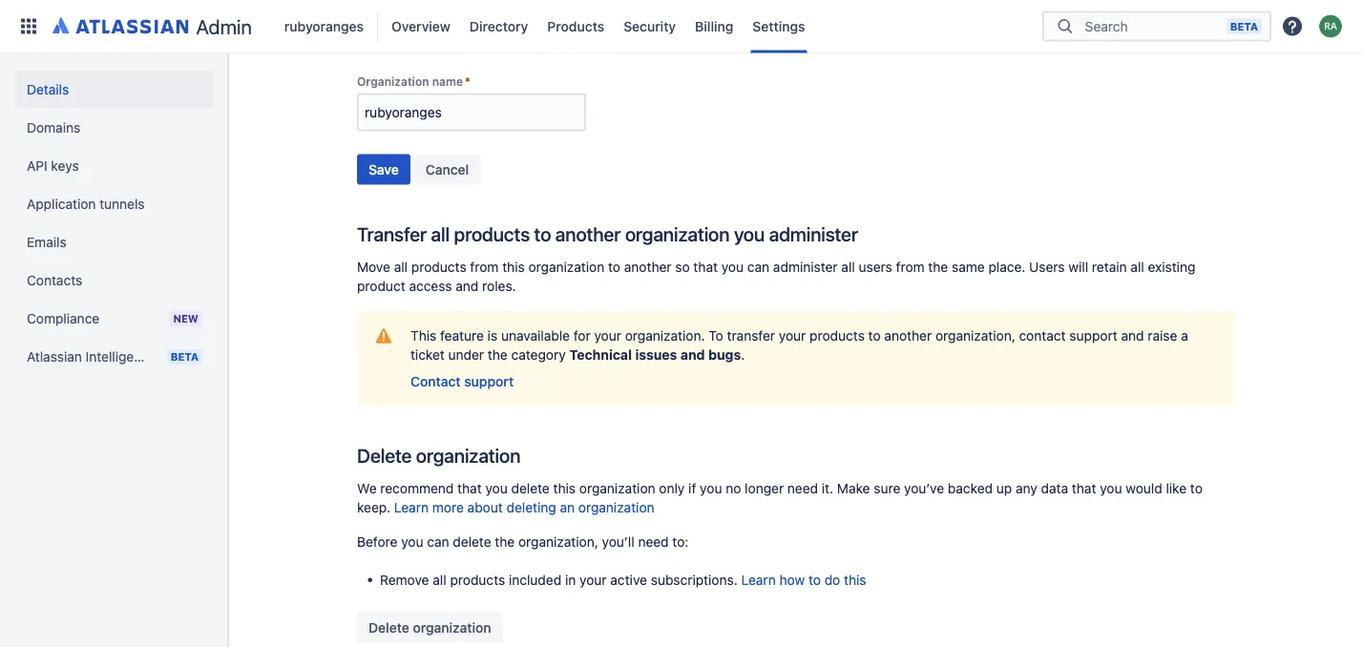 Task type: vqa. For each thing, say whether or not it's contained in the screenshot.
the bottom terryturtle85.
no



Task type: locate. For each thing, give the bounding box(es) containing it.
0 vertical spatial organization,
[[936, 328, 1016, 344]]

your right transfer
[[779, 328, 806, 344]]

your
[[1075, 12, 1102, 28], [594, 328, 622, 344], [779, 328, 806, 344], [580, 572, 607, 588]]

1 vertical spatial administer
[[773, 259, 838, 275]]

and left raise
[[1121, 328, 1144, 344]]

from up roles.
[[470, 259, 499, 275]]

organization. up technical issues and bugs .
[[625, 328, 705, 344]]

products down users
[[810, 328, 865, 344]]

name left the displayed
[[468, 12, 502, 28]]

billing link
[[689, 11, 739, 42]]

you up about
[[485, 481, 508, 496]]

organization inside move all products from this organization to another so that you can administer all users from the same place. users will retain all existing product access and roles.
[[528, 259, 605, 275]]

1 vertical spatial in
[[565, 572, 576, 588]]

headings
[[596, 12, 652, 28]]

1 vertical spatial need
[[638, 534, 669, 550]]

global navigation element
[[11, 0, 1043, 53]]

delete up deleting
[[511, 481, 550, 496]]

0 horizontal spatial organization.
[[357, 32, 437, 47]]

administer
[[769, 223, 858, 246], [773, 259, 838, 275]]

2 from from the left
[[896, 259, 925, 275]]

billing
[[695, 18, 734, 34]]

0 vertical spatial in
[[582, 12, 593, 28]]

managed
[[772, 12, 829, 28]]

search icon image
[[1054, 17, 1077, 36]]

delete inside button
[[369, 620, 409, 636]]

1 horizontal spatial delete
[[511, 481, 550, 496]]

0 horizontal spatial another
[[555, 223, 621, 246]]

this right the do
[[844, 572, 867, 588]]

that
[[694, 259, 718, 275], [457, 481, 482, 496], [1072, 481, 1096, 496]]

need inside we recommend that you delete this organization only if you no longer need it. make sure you've backed up any data that you would like to keep.
[[788, 481, 818, 496]]

in right 'included'
[[565, 572, 576, 588]]

learn down recommend
[[394, 500, 429, 516]]

your up technical
[[594, 328, 622, 344]]

0 vertical spatial this
[[502, 259, 525, 275]]

can up transfer
[[747, 259, 770, 275]]

0 vertical spatial organization.
[[357, 32, 437, 47]]

products
[[454, 223, 530, 246], [411, 259, 467, 275], [810, 328, 865, 344], [450, 572, 505, 588]]

1 vertical spatial will
[[1069, 259, 1089, 275]]

0 vertical spatial support
[[1070, 328, 1118, 344]]

need left it.
[[788, 481, 818, 496]]

of
[[1059, 12, 1071, 28]]

products for remove all products included in your active subscriptions. learn how to do this
[[450, 572, 505, 588]]

learn
[[394, 500, 429, 516], [741, 572, 776, 588]]

and left emails
[[656, 12, 679, 28]]

from right users
[[896, 259, 925, 275]]

0 horizontal spatial support
[[464, 374, 514, 390]]

to inside the this feature is unavailable for your organization. to transfer your products to another organization, contact support and raise a ticket under the category
[[869, 328, 881, 344]]

more
[[432, 500, 464, 516]]

products left 'included'
[[450, 572, 505, 588]]

0 vertical spatial can
[[747, 259, 770, 275]]

overview
[[392, 18, 451, 34]]

can down more
[[427, 534, 449, 550]]

organization,
[[936, 328, 1016, 344], [518, 534, 598, 550]]

save
[[369, 162, 399, 178]]

will right it
[[908, 12, 928, 28]]

organization name *
[[357, 75, 470, 89]]

we recommend that you delete this organization only if you no longer need it. make sure you've backed up any data that you would like to keep.
[[357, 481, 1203, 516]]

rubyoranges
[[284, 18, 364, 34]]

atlassian image
[[53, 13, 189, 36], [53, 13, 189, 36]]

your organization name is displayed in headings and emails sent to managed accounts. it will usually be the name of your company or organization.
[[357, 12, 1178, 47]]

remove
[[380, 572, 429, 588]]

you
[[734, 223, 765, 246], [722, 259, 744, 275], [485, 481, 508, 496], [700, 481, 722, 496], [1100, 481, 1122, 496], [401, 534, 423, 550]]

1 horizontal spatial organization.
[[625, 328, 705, 344]]

this up an
[[553, 481, 576, 496]]

help icon image
[[1281, 15, 1304, 38]]

application
[[27, 196, 96, 212]]

1 horizontal spatial need
[[788, 481, 818, 496]]

products up access
[[411, 259, 467, 275]]

administer inside move all products from this organization to another so that you can administer all users from the same place. users will retain all existing product access and roles.
[[773, 259, 838, 275]]

all for move all products from this organization to another so that you can administer all users from the same place. users will retain all existing product access and roles.
[[394, 259, 408, 275]]

all right remove
[[433, 572, 447, 588]]

in left headings
[[582, 12, 593, 28]]

0 vertical spatial delete organization
[[357, 445, 521, 467]]

need left to:
[[638, 534, 669, 550]]

products inside the this feature is unavailable for your organization. to transfer your products to another organization, contact support and raise a ticket under the category
[[810, 328, 865, 344]]

support down under
[[464, 374, 514, 390]]

1 vertical spatial delete
[[453, 534, 491, 550]]

organization inside we recommend that you delete this organization only if you no longer need it. make sure you've backed up any data that you would like to keep.
[[579, 481, 656, 496]]

2 vertical spatial another
[[885, 328, 932, 344]]

is right feature
[[488, 328, 498, 344]]

0 horizontal spatial in
[[565, 572, 576, 588]]

2 horizontal spatial this
[[844, 572, 867, 588]]

your right of
[[1075, 12, 1102, 28]]

0 horizontal spatial organization,
[[518, 534, 598, 550]]

support inside the this feature is unavailable for your organization. to transfer your products to another organization, contact support and raise a ticket under the category
[[1070, 328, 1118, 344]]

1 vertical spatial is
[[488, 328, 498, 344]]

is
[[506, 12, 516, 28], [488, 328, 498, 344]]

1 vertical spatial another
[[624, 259, 672, 275]]

name left of
[[1021, 12, 1055, 28]]

1 horizontal spatial can
[[747, 259, 770, 275]]

0 vertical spatial is
[[506, 12, 516, 28]]

this
[[502, 259, 525, 275], [553, 481, 576, 496], [844, 572, 867, 588]]

all for transfer all products to another organization you administer
[[431, 223, 450, 246]]

displayed
[[519, 12, 578, 28]]

delete organization button
[[357, 613, 503, 643]]

move
[[357, 259, 390, 275]]

name left *
[[432, 75, 463, 89]]

organization
[[357, 75, 429, 89]]

and left roles.
[[456, 278, 479, 294]]

all left users
[[842, 259, 855, 275]]

atlassian
[[27, 349, 82, 365]]

organization. down your
[[357, 32, 437, 47]]

and inside the this feature is unavailable for your organization. to transfer your products to another organization, contact support and raise a ticket under the category
[[1121, 328, 1144, 344]]

you right so
[[722, 259, 744, 275]]

raise
[[1148, 328, 1178, 344]]

organization, down an
[[518, 534, 598, 550]]

that up about
[[457, 481, 482, 496]]

administer left users
[[773, 259, 838, 275]]

this feature is unavailable for your organization. to transfer your products to another organization, contact support and raise a ticket under the category
[[411, 328, 1189, 363]]

1 vertical spatial support
[[464, 374, 514, 390]]

0 horizontal spatial from
[[470, 259, 499, 275]]

how
[[780, 572, 805, 588]]

delete up we
[[357, 445, 412, 467]]

1 horizontal spatial organization,
[[936, 328, 1016, 344]]

0 horizontal spatial delete
[[453, 534, 491, 550]]

would
[[1126, 481, 1163, 496]]

1 horizontal spatial another
[[624, 259, 672, 275]]

users
[[1029, 259, 1065, 275]]

about
[[467, 500, 503, 516]]

that right so
[[694, 259, 718, 275]]

0 horizontal spatial name
[[432, 75, 463, 89]]

so
[[675, 259, 690, 275]]

this up roles.
[[502, 259, 525, 275]]

this inside we recommend that you delete this organization only if you no longer need it. make sure you've backed up any data that you would like to keep.
[[553, 481, 576, 496]]

products for move all products from this organization to another so that you can administer all users from the same place. users will retain all existing product access and roles.
[[411, 259, 467, 275]]

emails link
[[15, 223, 214, 262]]

in
[[582, 12, 593, 28], [565, 572, 576, 588]]

details
[[27, 82, 69, 97]]

organization, left contact
[[936, 328, 1016, 344]]

0 vertical spatial learn
[[394, 500, 429, 516]]

you up move all products from this organization to another so that you can administer all users from the same place. users will retain all existing product access and roles.
[[734, 223, 765, 246]]

security link
[[618, 11, 682, 42]]

emails
[[683, 12, 722, 28]]

products inside move all products from this organization to another so that you can administer all users from the same place. users will retain all existing product access and roles.
[[411, 259, 467, 275]]

0 vertical spatial delete
[[511, 481, 550, 496]]

2 horizontal spatial another
[[885, 328, 932, 344]]

access
[[409, 278, 452, 294]]

delete organization down remove
[[369, 620, 491, 636]]

contact support
[[411, 374, 514, 390]]

None field
[[359, 95, 584, 130]]

0 vertical spatial will
[[908, 12, 928, 28]]

delete down remove
[[369, 620, 409, 636]]

application tunnels
[[27, 196, 145, 212]]

the right be
[[998, 12, 1017, 28]]

1 horizontal spatial will
[[1069, 259, 1089, 275]]

contacts
[[27, 273, 82, 288]]

1 horizontal spatial support
[[1070, 328, 1118, 344]]

to inside move all products from this organization to another so that you can administer all users from the same place. users will retain all existing product access and roles.
[[608, 259, 621, 275]]

before you can delete the organization, you'll need to:
[[357, 534, 689, 550]]

data
[[1041, 481, 1068, 496]]

0 horizontal spatial can
[[427, 534, 449, 550]]

1 vertical spatial organization.
[[625, 328, 705, 344]]

delete organization
[[357, 445, 521, 467], [369, 620, 491, 636]]

administer up move all products from this organization to another so that you can administer all users from the same place. users will retain all existing product access and roles.
[[769, 223, 858, 246]]

directory link
[[464, 11, 534, 42]]

organization.
[[357, 32, 437, 47], [625, 328, 705, 344]]

the inside the this feature is unavailable for your organization. to transfer your products to another organization, contact support and raise a ticket under the category
[[488, 347, 508, 363]]

learn how to do this link
[[741, 572, 867, 588]]

in inside your organization name is displayed in headings and emails sent to managed accounts. it will usually be the name of your company or organization.
[[582, 12, 593, 28]]

0 vertical spatial need
[[788, 481, 818, 496]]

0 horizontal spatial is
[[488, 328, 498, 344]]

roles.
[[482, 278, 516, 294]]

if
[[689, 481, 696, 496]]

deleting
[[507, 500, 556, 516]]

1 horizontal spatial this
[[553, 481, 576, 496]]

api
[[27, 158, 47, 174]]

emails
[[27, 234, 67, 250]]

1 horizontal spatial is
[[506, 12, 516, 28]]

learn left "how"
[[741, 572, 776, 588]]

admin link
[[46, 11, 260, 42]]

sure
[[874, 481, 901, 496]]

all right move
[[394, 259, 408, 275]]

1 vertical spatial delete organization
[[369, 620, 491, 636]]

learn more about deleting an organization link
[[394, 500, 655, 516]]

that right data at the right bottom
[[1072, 481, 1096, 496]]

0 horizontal spatial will
[[908, 12, 928, 28]]

0 vertical spatial delete
[[357, 445, 412, 467]]

the down learn more about deleting an organization
[[495, 534, 515, 550]]

delete organization up recommend
[[357, 445, 521, 467]]

1 horizontal spatial from
[[896, 259, 925, 275]]

1 vertical spatial delete
[[369, 620, 409, 636]]

your inside your organization name is displayed in headings and emails sent to managed accounts. it will usually be the name of your company or organization.
[[1075, 12, 1102, 28]]

product
[[357, 278, 406, 294]]

will
[[908, 12, 928, 28], [1069, 259, 1089, 275]]

delete down about
[[453, 534, 491, 550]]

1 vertical spatial this
[[553, 481, 576, 496]]

domains
[[27, 120, 80, 136]]

0 horizontal spatial this
[[502, 259, 525, 275]]

beta
[[171, 351, 199, 363]]

support right contact
[[1070, 328, 1118, 344]]

will left retain
[[1069, 259, 1089, 275]]

all right the transfer on the left
[[431, 223, 450, 246]]

all
[[431, 223, 450, 246], [394, 259, 408, 275], [842, 259, 855, 275], [1131, 259, 1145, 275], [433, 572, 447, 588]]

to inside your organization name is displayed in headings and emails sent to managed accounts. it will usually be the name of your company or organization.
[[756, 12, 768, 28]]

1 horizontal spatial that
[[694, 259, 718, 275]]

1 horizontal spatial in
[[582, 12, 593, 28]]

1 horizontal spatial learn
[[741, 572, 776, 588]]

you left would
[[1100, 481, 1122, 496]]

name
[[468, 12, 502, 28], [1021, 12, 1055, 28], [432, 75, 463, 89]]

bugs
[[708, 347, 741, 363]]

security
[[624, 18, 676, 34]]

is left the displayed
[[506, 12, 516, 28]]

products up roles.
[[454, 223, 530, 246]]

the left same
[[928, 259, 948, 275]]

the right under
[[488, 347, 508, 363]]

organization inside button
[[413, 620, 491, 636]]

feature
[[440, 328, 484, 344]]

domains link
[[15, 109, 214, 147]]

the
[[998, 12, 1017, 28], [928, 259, 948, 275], [488, 347, 508, 363], [495, 534, 515, 550]]



Task type: describe. For each thing, give the bounding box(es) containing it.
account image
[[1319, 15, 1342, 38]]

technical issues and bugs .
[[570, 347, 745, 363]]

contact
[[411, 374, 461, 390]]

same
[[952, 259, 985, 275]]

your left active
[[580, 572, 607, 588]]

you right before
[[401, 534, 423, 550]]

category
[[511, 347, 566, 363]]

an
[[560, 500, 575, 516]]

any
[[1016, 481, 1038, 496]]

1 vertical spatial organization,
[[518, 534, 598, 550]]

products link
[[542, 11, 610, 42]]

0 vertical spatial another
[[555, 223, 621, 246]]

unavailable
[[501, 328, 570, 344]]

your
[[357, 12, 385, 28]]

toggle navigation image
[[210, 76, 252, 115]]

we
[[357, 481, 377, 496]]

2 vertical spatial this
[[844, 572, 867, 588]]

compliance
[[27, 311, 100, 327]]

transfer all products to another organization you administer
[[357, 223, 858, 246]]

a
[[1181, 328, 1189, 344]]

will inside move all products from this organization to another so that you can administer all users from the same place. users will retain all existing product access and roles.
[[1069, 259, 1089, 275]]

the inside your organization name is displayed in headings and emails sent to managed accounts. it will usually be the name of your company or organization.
[[998, 12, 1017, 28]]

included
[[509, 572, 562, 588]]

up
[[997, 481, 1012, 496]]

0 horizontal spatial need
[[638, 534, 669, 550]]

to:
[[673, 534, 689, 550]]

active
[[610, 572, 647, 588]]

sent
[[726, 12, 752, 28]]

and left bugs
[[681, 347, 705, 363]]

is inside your organization name is displayed in headings and emails sent to managed accounts. it will usually be the name of your company or organization.
[[506, 12, 516, 28]]

place.
[[989, 259, 1026, 275]]

cancel
[[426, 162, 469, 178]]

rubyoranges link
[[279, 11, 370, 42]]

be
[[978, 12, 994, 28]]

for
[[574, 328, 591, 344]]

contact support link
[[411, 372, 514, 391]]

you inside move all products from this organization to another so that you can administer all users from the same place. users will retain all existing product access and roles.
[[722, 259, 744, 275]]

and inside your organization name is displayed in headings and emails sent to managed accounts. it will usually be the name of your company or organization.
[[656, 12, 679, 28]]

you'll
[[602, 534, 635, 550]]

.
[[741, 347, 745, 363]]

to inside we recommend that you delete this organization only if you no longer need it. make sure you've backed up any data that you would like to keep.
[[1191, 481, 1203, 496]]

directory
[[470, 18, 528, 34]]

cancel button
[[414, 155, 480, 185]]

keys
[[51, 158, 79, 174]]

existing
[[1148, 259, 1196, 275]]

transfer
[[357, 223, 427, 246]]

2 horizontal spatial that
[[1072, 481, 1096, 496]]

1 horizontal spatial name
[[468, 12, 502, 28]]

settings link
[[747, 11, 811, 42]]

subscriptions.
[[651, 572, 738, 588]]

will inside your organization name is displayed in headings and emails sent to managed accounts. it will usually be the name of your company or organization.
[[908, 12, 928, 28]]

usually
[[932, 12, 975, 28]]

organization. inside the this feature is unavailable for your organization. to transfer your products to another organization, contact support and raise a ticket under the category
[[625, 328, 705, 344]]

or
[[1165, 12, 1178, 28]]

organization. inside your organization name is displayed in headings and emails sent to managed accounts. it will usually be the name of your company or organization.
[[357, 32, 437, 47]]

new
[[173, 313, 199, 325]]

accounts.
[[833, 12, 893, 28]]

like
[[1166, 481, 1187, 496]]

this
[[411, 328, 437, 344]]

is inside the this feature is unavailable for your organization. to transfer your products to another organization, contact support and raise a ticket under the category
[[488, 328, 498, 344]]

no
[[726, 481, 741, 496]]

application tunnels link
[[15, 185, 214, 223]]

0 horizontal spatial that
[[457, 481, 482, 496]]

technical
[[570, 347, 632, 363]]

you've
[[904, 481, 944, 496]]

learn more about deleting an organization
[[394, 500, 655, 516]]

delete organization inside button
[[369, 620, 491, 636]]

overview link
[[386, 11, 456, 42]]

it
[[897, 12, 905, 28]]

api keys
[[27, 158, 79, 174]]

admin
[[196, 14, 252, 38]]

keep.
[[357, 500, 391, 516]]

can inside move all products from this organization to another so that you can administer all users from the same place. users will retain all existing product access and roles.
[[747, 259, 770, 275]]

under
[[448, 347, 484, 363]]

longer
[[745, 481, 784, 496]]

all for remove all products included in your active subscriptions. learn how to do this
[[433, 572, 447, 588]]

2 horizontal spatial name
[[1021, 12, 1055, 28]]

move all products from this organization to another so that you can administer all users from the same place. users will retain all existing product access and roles.
[[357, 259, 1196, 294]]

1 from from the left
[[470, 259, 499, 275]]

1 vertical spatial learn
[[741, 572, 776, 588]]

all right retain
[[1131, 259, 1145, 275]]

settings
[[753, 18, 805, 34]]

1 vertical spatial can
[[427, 534, 449, 550]]

another inside move all products from this organization to another so that you can administer all users from the same place. users will retain all existing product access and roles.
[[624, 259, 672, 275]]

you right if
[[700, 481, 722, 496]]

company
[[1105, 12, 1162, 28]]

contact
[[1019, 328, 1066, 344]]

details link
[[15, 71, 214, 109]]

0 horizontal spatial learn
[[394, 500, 429, 516]]

organization inside your organization name is displayed in headings and emails sent to managed accounts. it will usually be the name of your company or organization.
[[389, 12, 465, 28]]

another inside the this feature is unavailable for your organization. to transfer your products to another organization, contact support and raise a ticket under the category
[[885, 328, 932, 344]]

and inside move all products from this organization to another so that you can administer all users from the same place. users will retain all existing product access and roles.
[[456, 278, 479, 294]]

products
[[547, 18, 605, 34]]

save button
[[357, 155, 410, 185]]

organization, inside the this feature is unavailable for your organization. to transfer your products to another organization, contact support and raise a ticket under the category
[[936, 328, 1016, 344]]

transfer
[[727, 328, 775, 344]]

delete inside we recommend that you delete this organization only if you no longer need it. make sure you've backed up any data that you would like to keep.
[[511, 481, 550, 496]]

*
[[465, 75, 470, 89]]

recommend
[[380, 481, 454, 496]]

appswitcher icon image
[[17, 15, 40, 38]]

remove all products included in your active subscriptions. learn how to do this
[[380, 572, 867, 588]]

it.
[[822, 481, 834, 496]]

that inside move all products from this organization to another so that you can administer all users from the same place. users will retain all existing product access and roles.
[[694, 259, 718, 275]]

only
[[659, 481, 685, 496]]

backed
[[948, 481, 993, 496]]

Search field
[[1080, 9, 1227, 43]]

0 vertical spatial administer
[[769, 223, 858, 246]]

beta
[[1230, 20, 1258, 32]]

the inside move all products from this organization to another so that you can administer all users from the same place. users will retain all existing product access and roles.
[[928, 259, 948, 275]]

before
[[357, 534, 398, 550]]

products for transfer all products to another organization you administer
[[454, 223, 530, 246]]

this inside move all products from this organization to another so that you can administer all users from the same place. users will retain all existing product access and roles.
[[502, 259, 525, 275]]

api keys link
[[15, 147, 214, 185]]

admin banner
[[0, 0, 1363, 53]]



